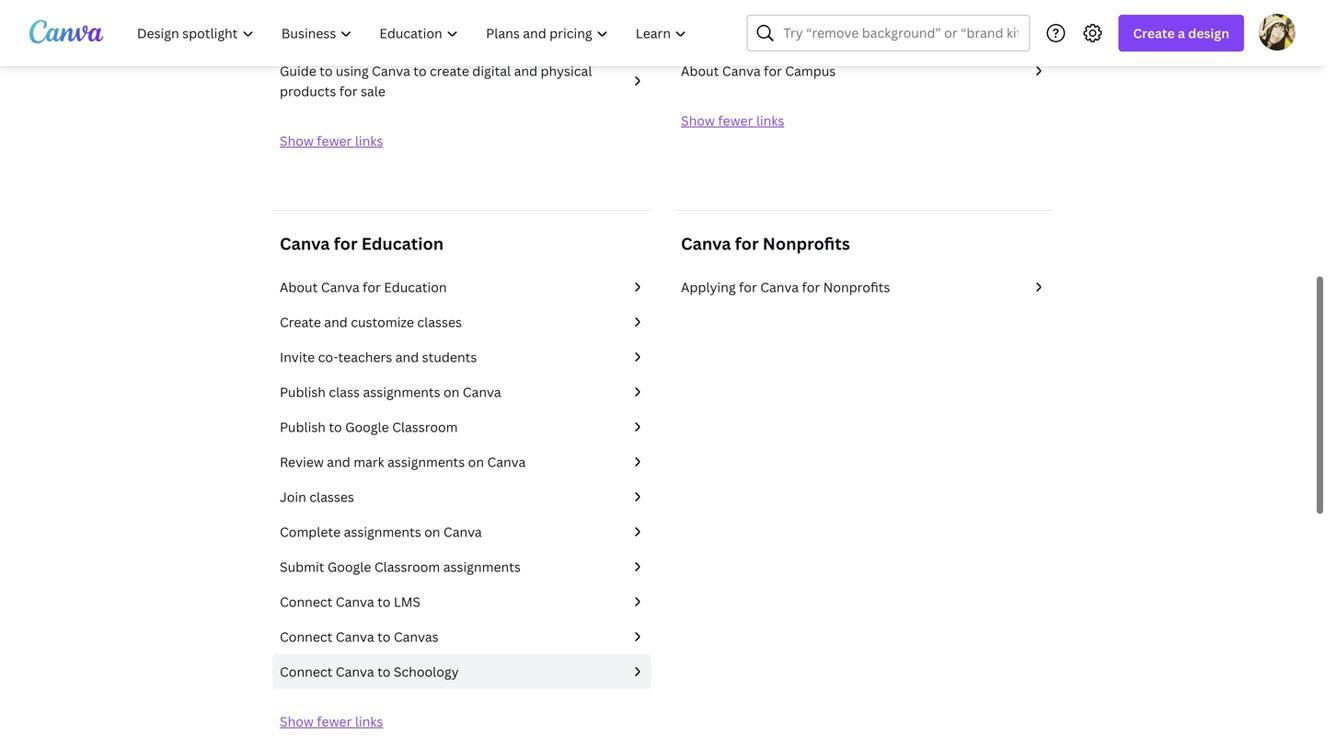 Task type: vqa. For each thing, say whether or not it's contained in the screenshot.
collaborate
no



Task type: describe. For each thing, give the bounding box(es) containing it.
schoology
[[394, 663, 459, 681]]

create for create and customize classes
[[280, 314, 321, 331]]

canva down the connect canva to canvas
[[336, 663, 374, 681]]

canva up submit google classroom assignments link
[[444, 523, 482, 541]]

submit google classroom assignments
[[280, 558, 521, 576]]

invite
[[280, 349, 315, 366]]

create and customize classes link
[[280, 312, 645, 332]]

show for about canva for campus
[[681, 112, 715, 129]]

for up applying
[[736, 233, 759, 255]]

0 horizontal spatial on
[[425, 523, 441, 541]]

about canva for campus
[[681, 62, 836, 80]]

canva left "campus" in the top right of the page
[[723, 62, 761, 80]]

2 vertical spatial show
[[280, 713, 314, 731]]

about canva for campus link
[[681, 61, 1046, 81]]

canva up the connect canva to canvas
[[336, 593, 374, 611]]

assignments up submit google classroom assignments
[[344, 523, 421, 541]]

canva inside guide to using canva to create digital and physical products for sale
[[372, 62, 411, 80]]

design
[[1189, 24, 1230, 42]]

publish class assignments on canva link
[[280, 382, 645, 402]]

and up co- at left
[[324, 314, 348, 331]]

0 vertical spatial google
[[345, 419, 389, 436]]

lms
[[394, 593, 421, 611]]

show for guide to using canva to create digital and physical products for sale
[[280, 132, 314, 150]]

applying
[[681, 279, 736, 296]]

1 vertical spatial google
[[328, 558, 371, 576]]

show fewer links for canva
[[681, 112, 785, 129]]

join classes link
[[280, 487, 645, 507]]

canva for nonprofits
[[681, 233, 851, 255]]

to left using
[[320, 62, 333, 80]]

products
[[280, 82, 336, 100]]

2 vertical spatial show fewer links
[[280, 713, 383, 731]]

Try "remove background" or "brand kit" search field
[[784, 16, 1019, 51]]

to left lms
[[378, 593, 391, 611]]

2 vertical spatial links
[[355, 713, 383, 731]]

canva down connect canva to lms
[[336, 628, 374, 646]]

physical
[[541, 62, 592, 80]]

class
[[329, 384, 360, 401]]

canva up about canva for education
[[280, 233, 330, 255]]

digital
[[473, 62, 511, 80]]

nonprofits inside applying for canva for nonprofits link
[[824, 279, 891, 296]]

top level navigation element
[[125, 15, 703, 52]]

connect for connect canva to canvas
[[280, 628, 333, 646]]

1 vertical spatial on
[[468, 454, 484, 471]]

publish for publish to google classroom
[[280, 419, 326, 436]]

canva for education
[[280, 233, 444, 255]]

sale
[[361, 82, 386, 100]]

join
[[280, 488, 306, 506]]

using
[[336, 62, 369, 80]]

complete
[[280, 523, 341, 541]]

join classes
[[280, 488, 354, 506]]

show fewer links button for to
[[280, 132, 383, 150]]

canva down canva for nonprofits
[[761, 279, 799, 296]]

publish to google classroom
[[280, 419, 458, 436]]

to down 'class'
[[329, 419, 342, 436]]

and up publish class assignments on canva
[[396, 349, 419, 366]]

submit
[[280, 558, 325, 576]]

create and customize classes
[[280, 314, 462, 331]]

0 vertical spatial on
[[444, 384, 460, 401]]

applying for canva for nonprofits link
[[681, 277, 1046, 297]]

for inside guide to using canva to create digital and physical products for sale
[[340, 82, 358, 100]]

2 vertical spatial show fewer links button
[[280, 713, 383, 731]]

links for using
[[355, 132, 383, 150]]



Task type: locate. For each thing, give the bounding box(es) containing it.
show fewer links button down products
[[280, 132, 383, 150]]

students
[[422, 349, 477, 366]]

teachers
[[338, 349, 393, 366]]

canva up create and customize classes in the top left of the page
[[321, 279, 360, 296]]

show fewer links button down connect canva to schoology
[[280, 713, 383, 731]]

0 vertical spatial show fewer links
[[681, 112, 785, 129]]

0 vertical spatial about
[[681, 62, 719, 80]]

3 connect from the top
[[280, 663, 333, 681]]

create a design
[[1134, 24, 1230, 42]]

to left schoology
[[378, 663, 391, 681]]

create inside dropdown button
[[1134, 24, 1176, 42]]

classroom
[[392, 419, 458, 436], [375, 558, 440, 576]]

about for about canva for campus
[[681, 62, 719, 80]]

applying for canva for nonprofits
[[681, 279, 891, 296]]

canva up publish to google classroom link
[[463, 384, 502, 401]]

classes right join
[[310, 488, 354, 506]]

about
[[681, 62, 719, 80], [280, 279, 318, 296]]

0 horizontal spatial create
[[280, 314, 321, 331]]

complete assignments on canva link
[[280, 522, 645, 542]]

show fewer links down connect canva to schoology
[[280, 713, 383, 731]]

to left create
[[414, 62, 427, 80]]

classes up students
[[417, 314, 462, 331]]

classroom up lms
[[375, 558, 440, 576]]

google up connect canva to lms
[[328, 558, 371, 576]]

stephanie aranda image
[[1260, 14, 1297, 50]]

canva
[[372, 62, 411, 80], [723, 62, 761, 80], [280, 233, 330, 255], [681, 233, 732, 255], [321, 279, 360, 296], [761, 279, 799, 296], [463, 384, 502, 401], [488, 454, 526, 471], [444, 523, 482, 541], [336, 593, 374, 611], [336, 628, 374, 646], [336, 663, 374, 681]]

and right digital
[[514, 62, 538, 80]]

about canva for education link
[[280, 277, 645, 297]]

0 vertical spatial publish
[[280, 384, 326, 401]]

assignments up connect canva to lms link
[[444, 558, 521, 576]]

for down canva for nonprofits
[[802, 279, 821, 296]]

show fewer links down products
[[280, 132, 383, 150]]

connect
[[280, 593, 333, 611], [280, 628, 333, 646], [280, 663, 333, 681]]

links down "about canva for campus" on the top of the page
[[757, 112, 785, 129]]

create
[[1134, 24, 1176, 42], [280, 314, 321, 331]]

canva down publish to google classroom link
[[488, 454, 526, 471]]

0 vertical spatial connect
[[280, 593, 333, 611]]

1 vertical spatial classroom
[[375, 558, 440, 576]]

publish for publish class assignments on canva
[[280, 384, 326, 401]]

create for create a design
[[1134, 24, 1176, 42]]

on down students
[[444, 384, 460, 401]]

for down using
[[340, 82, 358, 100]]

links
[[757, 112, 785, 129], [355, 132, 383, 150], [355, 713, 383, 731]]

show down "about canva for campus" on the top of the page
[[681, 112, 715, 129]]

connect down the connect canva to canvas
[[280, 663, 333, 681]]

on
[[444, 384, 460, 401], [468, 454, 484, 471], [425, 523, 441, 541]]

1 vertical spatial links
[[355, 132, 383, 150]]

complete assignments on canva
[[280, 523, 482, 541]]

fewer for canva
[[718, 112, 754, 129]]

0 horizontal spatial classes
[[310, 488, 354, 506]]

links down connect canva to schoology
[[355, 713, 383, 731]]

fewer down products
[[317, 132, 352, 150]]

show
[[681, 112, 715, 129], [280, 132, 314, 150], [280, 713, 314, 731]]

submit google classroom assignments link
[[280, 557, 645, 577]]

0 vertical spatial nonprofits
[[763, 233, 851, 255]]

a
[[1179, 24, 1186, 42]]

publish
[[280, 384, 326, 401], [280, 419, 326, 436]]

create up invite
[[280, 314, 321, 331]]

for left "campus" in the top right of the page
[[764, 62, 783, 80]]

about inside 'about canva for education' link
[[280, 279, 318, 296]]

2 publish from the top
[[280, 419, 326, 436]]

1 publish from the top
[[280, 384, 326, 401]]

assignments down invite co-teachers and students
[[363, 384, 441, 401]]

1 vertical spatial create
[[280, 314, 321, 331]]

1 connect from the top
[[280, 593, 333, 611]]

show down products
[[280, 132, 314, 150]]

connect for connect canva to schoology
[[280, 663, 333, 681]]

show fewer links down "about canva for campus" on the top of the page
[[681, 112, 785, 129]]

show fewer links button for canva
[[681, 112, 785, 129]]

to
[[320, 62, 333, 80], [414, 62, 427, 80], [329, 419, 342, 436], [378, 593, 391, 611], [378, 628, 391, 646], [378, 663, 391, 681]]

1 vertical spatial publish
[[280, 419, 326, 436]]

show fewer links button down "about canva for campus" on the top of the page
[[681, 112, 785, 129]]

invite co-teachers and students link
[[280, 347, 645, 367]]

1 vertical spatial classes
[[310, 488, 354, 506]]

invite co-teachers and students
[[280, 349, 477, 366]]

on up submit google classroom assignments link
[[425, 523, 441, 541]]

publish down invite
[[280, 384, 326, 401]]

classroom up review and mark assignments on canva
[[392, 419, 458, 436]]

connect canva to schoology
[[280, 663, 459, 681]]

connect canva to canvas
[[280, 628, 439, 646]]

guide to using canva to create digital and physical products for sale
[[280, 62, 592, 100]]

fewer down "about canva for campus" on the top of the page
[[718, 112, 754, 129]]

create left a
[[1134, 24, 1176, 42]]

connect down connect canva to lms
[[280, 628, 333, 646]]

2 vertical spatial connect
[[280, 663, 333, 681]]

1 horizontal spatial about
[[681, 62, 719, 80]]

show fewer links for to
[[280, 132, 383, 150]]

1 horizontal spatial classes
[[417, 314, 462, 331]]

campus
[[786, 62, 836, 80]]

education
[[362, 233, 444, 255], [384, 279, 447, 296]]

publish inside "publish class assignments on canva" link
[[280, 384, 326, 401]]

guide
[[280, 62, 317, 80]]

google
[[345, 419, 389, 436], [328, 558, 371, 576]]

assignments
[[363, 384, 441, 401], [388, 454, 465, 471], [344, 523, 421, 541], [444, 558, 521, 576]]

0 vertical spatial links
[[757, 112, 785, 129]]

education up about canva for education
[[362, 233, 444, 255]]

google up mark
[[345, 419, 389, 436]]

co-
[[318, 349, 338, 366]]

1 vertical spatial show fewer links button
[[280, 132, 383, 150]]

0 horizontal spatial about
[[280, 279, 318, 296]]

0 vertical spatial education
[[362, 233, 444, 255]]

to left canvas at the bottom left of the page
[[378, 628, 391, 646]]

and
[[514, 62, 538, 80], [324, 314, 348, 331], [396, 349, 419, 366], [327, 454, 351, 471]]

show fewer links
[[681, 112, 785, 129], [280, 132, 383, 150], [280, 713, 383, 731]]

2 vertical spatial fewer
[[317, 713, 352, 731]]

connect for connect canva to lms
[[280, 593, 333, 611]]

assignments up join classes link
[[388, 454, 465, 471]]

show fewer links button
[[681, 112, 785, 129], [280, 132, 383, 150], [280, 713, 383, 731]]

0 vertical spatial classroom
[[392, 419, 458, 436]]

publish inside publish to google classroom link
[[280, 419, 326, 436]]

publish up review
[[280, 419, 326, 436]]

connect down submit
[[280, 593, 333, 611]]

for right applying
[[739, 279, 758, 296]]

0 vertical spatial show
[[681, 112, 715, 129]]

for up create and customize classes in the top left of the page
[[363, 279, 381, 296]]

review
[[280, 454, 324, 471]]

on down publish to google classroom link
[[468, 454, 484, 471]]

0 vertical spatial classes
[[417, 314, 462, 331]]

1 vertical spatial show fewer links
[[280, 132, 383, 150]]

and inside guide to using canva to create digital and physical products for sale
[[514, 62, 538, 80]]

0 vertical spatial fewer
[[718, 112, 754, 129]]

links down the sale at the top of the page
[[355, 132, 383, 150]]

2 horizontal spatial on
[[468, 454, 484, 471]]

canvas
[[394, 628, 439, 646]]

2 vertical spatial on
[[425, 523, 441, 541]]

publish to google classroom link
[[280, 417, 645, 437]]

canva up applying
[[681, 233, 732, 255]]

1 vertical spatial about
[[280, 279, 318, 296]]

1 vertical spatial education
[[384, 279, 447, 296]]

connect canva to lms link
[[280, 592, 645, 612]]

review and mark assignments on canva link
[[280, 452, 645, 472]]

about inside about canva for campus link
[[681, 62, 719, 80]]

and left mark
[[327, 454, 351, 471]]

1 vertical spatial nonprofits
[[824, 279, 891, 296]]

fewer down connect canva to schoology
[[317, 713, 352, 731]]

review and mark assignments on canva
[[280, 454, 526, 471]]

about for about canva for education
[[280, 279, 318, 296]]

create a design button
[[1119, 15, 1245, 52]]

nonprofits
[[763, 233, 851, 255], [824, 279, 891, 296]]

fewer for to
[[317, 132, 352, 150]]

show down connect canva to schoology
[[280, 713, 314, 731]]

0 vertical spatial show fewer links button
[[681, 112, 785, 129]]

about canva for education
[[280, 279, 447, 296]]

1 vertical spatial fewer
[[317, 132, 352, 150]]

connect canva to schoology link
[[280, 662, 645, 682]]

1 horizontal spatial on
[[444, 384, 460, 401]]

canva up the sale at the top of the page
[[372, 62, 411, 80]]

links for for
[[757, 112, 785, 129]]

create
[[430, 62, 470, 80]]

2 connect from the top
[[280, 628, 333, 646]]

for
[[764, 62, 783, 80], [340, 82, 358, 100], [334, 233, 358, 255], [736, 233, 759, 255], [363, 279, 381, 296], [739, 279, 758, 296], [802, 279, 821, 296]]

mark
[[354, 454, 385, 471]]

1 vertical spatial show
[[280, 132, 314, 150]]

1 vertical spatial connect
[[280, 628, 333, 646]]

connect canva to canvas link
[[280, 627, 645, 647]]

customize
[[351, 314, 414, 331]]

0 vertical spatial create
[[1134, 24, 1176, 42]]

education up customize
[[384, 279, 447, 296]]

classes
[[417, 314, 462, 331], [310, 488, 354, 506]]

1 horizontal spatial create
[[1134, 24, 1176, 42]]

publish class assignments on canva
[[280, 384, 502, 401]]

fewer
[[718, 112, 754, 129], [317, 132, 352, 150], [317, 713, 352, 731]]

for up about canva for education
[[334, 233, 358, 255]]

connect canva to lms
[[280, 593, 421, 611]]

guide to using canva to create digital and physical products for sale link
[[280, 61, 645, 101]]



